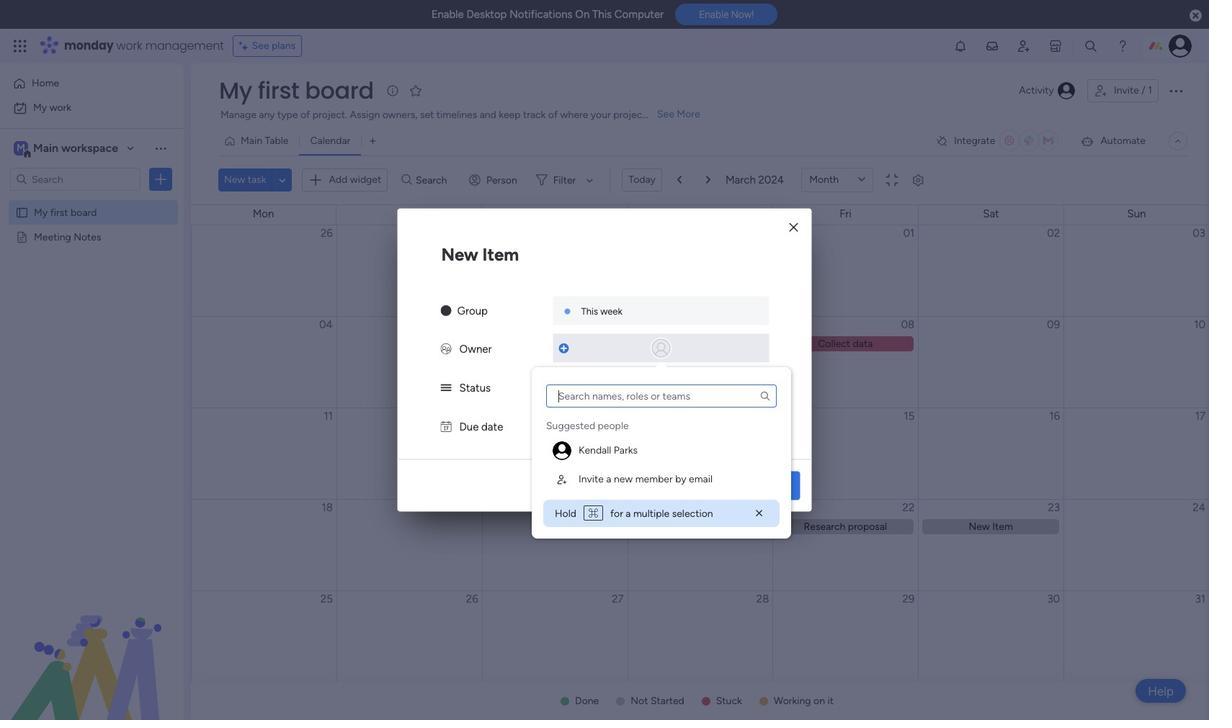 Task type: describe. For each thing, give the bounding box(es) containing it.
mon
[[253, 208, 274, 220]]

collapse board header image
[[1172, 135, 1184, 147]]

My first board field
[[215, 74, 377, 107]]

notifications
[[509, 8, 572, 21]]

public board image for my first board
[[15, 205, 29, 219]]

march 2024
[[725, 173, 784, 186]]

for a multiple selection
[[608, 508, 713, 520]]

where
[[560, 109, 588, 121]]

multiple
[[633, 508, 670, 520]]

integrate
[[954, 135, 995, 147]]

activity
[[1019, 84, 1054, 97]]

0 vertical spatial this
[[592, 8, 612, 21]]

invite / 1 button
[[1087, 79, 1159, 102]]

see more
[[657, 108, 700, 120]]

stuck
[[716, 695, 742, 708]]

see plans
[[252, 40, 296, 52]]

help button
[[1136, 679, 1186, 703]]

v2 multiple person column image
[[441, 343, 451, 356]]

create task button
[[717, 472, 800, 500]]

person button
[[463, 169, 526, 192]]

meeting
[[34, 231, 71, 243]]

add to favorites image
[[408, 83, 423, 98]]

1 vertical spatial not
[[631, 695, 648, 708]]

plans
[[272, 40, 296, 52]]

monday work management
[[64, 37, 224, 54]]

update feed image
[[985, 39, 999, 53]]

v2 sun image
[[441, 304, 451, 317]]

main for main workspace
[[33, 141, 58, 155]]

set
[[420, 109, 434, 121]]

owners,
[[382, 109, 417, 121]]

dapulse addbtn image
[[559, 344, 567, 353]]

people
[[598, 420, 629, 432]]

fri
[[840, 208, 851, 220]]

list box containing suggested people
[[543, 385, 780, 494]]

workspace selection element
[[14, 140, 120, 159]]

started inside new item dialog
[[654, 381, 688, 393]]

selection
[[672, 508, 713, 520]]

1 vertical spatial not started
[[631, 695, 684, 708]]

new item
[[441, 244, 519, 265]]

home
[[32, 77, 59, 89]]

invite for invite / 1
[[1114, 84, 1139, 97]]

sun
[[1127, 208, 1146, 220]]

workspace image
[[14, 140, 28, 156]]

my work
[[33, 102, 71, 114]]

not started inside new item dialog
[[634, 381, 688, 393]]

suggested people
[[546, 420, 629, 432]]

parks
[[614, 445, 638, 457]]

dapulse date column image
[[441, 420, 451, 433]]

monday
[[64, 37, 114, 54]]

angle down image
[[279, 175, 286, 186]]

list arrow image
[[677, 176, 682, 184]]

add view image
[[370, 136, 376, 147]]

management
[[145, 37, 224, 54]]

thu
[[691, 208, 709, 220]]

timelines
[[436, 109, 477, 121]]

first inside list box
[[50, 206, 68, 218]]

2 of from the left
[[548, 109, 558, 121]]

manage any type of project. assign owners, set timelines and keep track of where your project stands.
[[220, 109, 680, 121]]

track
[[523, 109, 546, 121]]

0 vertical spatial my first board
[[219, 74, 374, 107]]

workspace
[[61, 141, 118, 155]]

month
[[809, 174, 839, 186]]

kendall parks
[[579, 445, 638, 457]]

keep
[[499, 109, 521, 121]]

item
[[482, 244, 519, 265]]

alert containing hold
[[543, 500, 780, 527]]

see for see more
[[657, 108, 674, 120]]

hold
[[555, 508, 579, 520]]

meeting notes
[[34, 231, 101, 243]]

automate
[[1100, 135, 1146, 147]]

new for new item
[[441, 244, 478, 265]]

list box containing my first board
[[0, 197, 184, 443]]

1 vertical spatial started
[[651, 695, 684, 708]]

on
[[575, 8, 590, 21]]

see for see plans
[[252, 40, 269, 52]]

sat
[[983, 208, 999, 220]]

monday marketplace image
[[1048, 39, 1063, 53]]

close image inside new item dialog
[[789, 222, 798, 233]]

manage
[[220, 109, 256, 121]]

filter
[[553, 174, 576, 186]]

1 of from the left
[[300, 109, 310, 121]]

help image
[[1115, 39, 1130, 53]]

lottie animation element
[[0, 575, 184, 721]]

invite for invite a new member by email
[[579, 473, 604, 486]]

add
[[329, 173, 347, 186]]

1
[[1148, 84, 1152, 97]]

enable now!
[[699, 9, 754, 20]]

lottie animation image
[[0, 575, 184, 721]]

my work option
[[9, 97, 175, 120]]

by
[[675, 473, 686, 486]]

my inside option
[[33, 102, 47, 114]]

main table button
[[218, 130, 299, 153]]

a for invite
[[606, 473, 611, 486]]

kendall
[[579, 445, 611, 457]]

task
[[248, 174, 266, 186]]

select product image
[[13, 39, 27, 53]]

my up manage
[[219, 74, 252, 107]]

public board image for meeting notes
[[15, 230, 29, 244]]

new for new task
[[224, 174, 245, 186]]

my first board inside list box
[[34, 206, 97, 218]]

computer
[[614, 8, 664, 21]]

Search in workspace field
[[30, 171, 120, 188]]

[object object] element containing invite a new member by email
[[546, 465, 777, 494]]

show board description image
[[384, 84, 401, 98]]

tree grid inside list box
[[546, 414, 777, 494]]

and
[[480, 109, 496, 121]]

calendar
[[310, 135, 350, 147]]

status
[[459, 382, 491, 394]]

enable now! button
[[675, 4, 778, 25]]

march
[[725, 173, 756, 186]]

table
[[265, 135, 289, 147]]



Task type: locate. For each thing, give the bounding box(es) containing it.
notifications image
[[953, 39, 968, 53]]

wed
[[543, 208, 566, 220]]

activity button
[[1013, 79, 1081, 102]]

0 horizontal spatial see
[[252, 40, 269, 52]]

owner
[[459, 343, 492, 356]]

1 vertical spatial board
[[71, 206, 97, 218]]

tree grid containing suggested people
[[546, 414, 777, 494]]

invite a new member by email
[[579, 473, 713, 486]]

new
[[614, 473, 633, 486]]

option
[[0, 199, 184, 202]]

started
[[654, 381, 688, 393], [651, 695, 684, 708]]

invite / 1
[[1114, 84, 1152, 97]]

date
[[481, 420, 503, 433]]

automate button
[[1075, 130, 1151, 153]]

1 [object object] element from the top
[[546, 437, 777, 465]]

0 vertical spatial a
[[606, 473, 611, 486]]

1 vertical spatial my first board
[[34, 206, 97, 218]]

0 horizontal spatial new
[[224, 174, 245, 186]]

task
[[766, 479, 789, 492]]

work for my
[[49, 102, 71, 114]]

stands.
[[648, 109, 680, 121]]

0 horizontal spatial of
[[300, 109, 310, 121]]

invite left /
[[1114, 84, 1139, 97]]

Search field
[[412, 170, 455, 190]]

new inside new task button
[[224, 174, 245, 186]]

enable left desktop
[[431, 8, 464, 21]]

0 vertical spatial see
[[252, 40, 269, 52]]

my first board up meeting notes
[[34, 206, 97, 218]]

filter button
[[530, 169, 598, 192]]

alert
[[543, 500, 780, 527]]

add widget button
[[302, 168, 388, 191]]

widget
[[350, 173, 381, 186]]

a right for
[[626, 508, 631, 520]]

0 vertical spatial not started
[[634, 381, 688, 393]]

2 public board image from the top
[[15, 230, 29, 244]]

see more link
[[656, 107, 702, 122]]

enable
[[431, 8, 464, 21], [699, 9, 729, 20]]

new inside new item dialog
[[441, 244, 478, 265]]

1 vertical spatial first
[[50, 206, 68, 218]]

person
[[486, 174, 517, 186]]

0 horizontal spatial my first board
[[34, 206, 97, 218]]

my inside list box
[[34, 206, 48, 218]]

it
[[827, 695, 834, 708]]

enable inside button
[[699, 9, 729, 20]]

0 vertical spatial work
[[116, 37, 142, 54]]

1 vertical spatial close image
[[752, 507, 767, 521]]

work down home at the top left of page
[[49, 102, 71, 114]]

suggested people row
[[546, 414, 629, 434]]

cancel
[[667, 479, 702, 492]]

1 horizontal spatial see
[[657, 108, 674, 120]]

main inside workspace selection element
[[33, 141, 58, 155]]

see plans button
[[233, 35, 302, 57]]

main left table
[[241, 135, 262, 147]]

tree grid
[[546, 414, 777, 494]]

dialog
[[532, 367, 791, 539]]

my first board up type
[[219, 74, 374, 107]]

1 vertical spatial public board image
[[15, 230, 29, 244]]

more
[[677, 108, 700, 120]]

working on it
[[774, 695, 834, 708]]

/
[[1141, 84, 1145, 97]]

1 horizontal spatial first
[[258, 74, 299, 107]]

0 vertical spatial invite
[[1114, 84, 1139, 97]]

work right monday
[[116, 37, 142, 54]]

v2 search image
[[402, 172, 412, 188]]

work
[[116, 37, 142, 54], [49, 102, 71, 114]]

new left item
[[441, 244, 478, 265]]

board up notes
[[71, 206, 97, 218]]

search image
[[759, 391, 771, 402]]

see left plans
[[252, 40, 269, 52]]

enable for enable now!
[[699, 9, 729, 20]]

this inside new item dialog
[[581, 306, 598, 317]]

my first board
[[219, 74, 374, 107], [34, 206, 97, 218]]

enable left now!
[[699, 9, 729, 20]]

enable desktop notifications on this computer
[[431, 8, 664, 21]]

calendar button
[[299, 130, 361, 153]]

of right type
[[300, 109, 310, 121]]

of right track
[[548, 109, 558, 121]]

your
[[591, 109, 611, 121]]

new task
[[224, 174, 266, 186]]

2 [object object] element from the top
[[546, 465, 777, 494]]

0 horizontal spatial a
[[606, 473, 611, 486]]

kendall parks image
[[1169, 35, 1192, 58]]

1 vertical spatial this
[[581, 306, 598, 317]]

0 vertical spatial public board image
[[15, 205, 29, 219]]

work for monday
[[116, 37, 142, 54]]

project.
[[312, 109, 347, 121]]

new item dialog
[[397, 209, 812, 512]]

0 vertical spatial not
[[634, 381, 651, 393]]

home option
[[9, 72, 175, 95]]

not right the done at left
[[631, 695, 648, 708]]

0 horizontal spatial invite
[[579, 473, 604, 486]]

now!
[[731, 9, 754, 20]]

close image
[[789, 222, 798, 233], [752, 507, 767, 521]]

close image inside alert
[[752, 507, 767, 521]]

0 horizontal spatial enable
[[431, 8, 464, 21]]

list arrow image
[[706, 176, 710, 184]]

1 horizontal spatial new
[[441, 244, 478, 265]]

0 horizontal spatial work
[[49, 102, 71, 114]]

v2 status image
[[441, 382, 451, 394]]

0 vertical spatial board
[[305, 74, 374, 107]]

any
[[259, 109, 275, 121]]

1 public board image from the top
[[15, 205, 29, 219]]

0 vertical spatial new
[[224, 174, 245, 186]]

0 horizontal spatial board
[[71, 206, 97, 218]]

help
[[1148, 684, 1174, 699]]

search everything image
[[1084, 39, 1098, 53]]

1 vertical spatial invite
[[579, 473, 604, 486]]

public board image left meeting
[[15, 230, 29, 244]]

main right workspace icon
[[33, 141, 58, 155]]

working
[[774, 695, 811, 708]]

1 horizontal spatial a
[[626, 508, 631, 520]]

1 horizontal spatial close image
[[789, 222, 798, 233]]

on
[[813, 695, 825, 708]]

my up meeting
[[34, 206, 48, 218]]

not inside new item dialog
[[634, 381, 651, 393]]

m
[[17, 142, 25, 154]]

type
[[277, 109, 298, 121]]

notes
[[74, 231, 101, 243]]

invite inside button
[[1114, 84, 1139, 97]]

dapulse close image
[[1190, 9, 1202, 23]]

first up type
[[258, 74, 299, 107]]

this week
[[581, 306, 622, 317]]

0 horizontal spatial first
[[50, 206, 68, 218]]

0 horizontal spatial close image
[[752, 507, 767, 521]]

integrate button
[[929, 126, 1069, 156]]

work inside my work option
[[49, 102, 71, 114]]

0 vertical spatial first
[[258, 74, 299, 107]]

1 horizontal spatial main
[[241, 135, 262, 147]]

enable for enable desktop notifications on this computer
[[431, 8, 464, 21]]

create task
[[728, 479, 789, 492]]

member
[[635, 473, 673, 486]]

⌘
[[588, 508, 598, 520]]

1 horizontal spatial my first board
[[219, 74, 374, 107]]

desktop
[[467, 8, 507, 21]]

1 horizontal spatial of
[[548, 109, 558, 121]]

not up parks
[[634, 381, 651, 393]]

assign
[[350, 109, 380, 121]]

1 horizontal spatial list box
[[543, 385, 780, 494]]

not started
[[634, 381, 688, 393], [631, 695, 684, 708]]

1 vertical spatial new
[[441, 244, 478, 265]]

invite members image
[[1017, 39, 1031, 53]]

1 vertical spatial a
[[626, 508, 631, 520]]

not
[[634, 381, 651, 393], [631, 695, 648, 708]]

Search for content search field
[[546, 385, 777, 408]]

none search field inside list box
[[546, 385, 777, 408]]

None search field
[[546, 385, 777, 408]]

dialog containing suggested people
[[532, 367, 791, 539]]

my work link
[[9, 97, 175, 120]]

my
[[219, 74, 252, 107], [33, 102, 47, 114], [34, 206, 48, 218]]

invite inside [object object] element
[[579, 473, 604, 486]]

1 vertical spatial work
[[49, 102, 71, 114]]

see inside button
[[252, 40, 269, 52]]

see left more
[[657, 108, 674, 120]]

email
[[689, 473, 713, 486]]

1 vertical spatial see
[[657, 108, 674, 120]]

2024
[[758, 173, 784, 186]]

list box
[[0, 197, 184, 443], [543, 385, 780, 494]]

1 horizontal spatial invite
[[1114, 84, 1139, 97]]

[object object] element containing kendall parks
[[546, 437, 777, 465]]

[object object] element
[[546, 437, 777, 465], [546, 465, 777, 494]]

main inside button
[[241, 135, 262, 147]]

public board image down workspace icon
[[15, 205, 29, 219]]

this left week
[[581, 306, 598, 317]]

1 horizontal spatial enable
[[699, 9, 729, 20]]

home link
[[9, 72, 175, 95]]

this right on
[[592, 8, 612, 21]]

a for for
[[626, 508, 631, 520]]

tue
[[400, 208, 418, 220]]

0 vertical spatial close image
[[789, 222, 798, 233]]

0 horizontal spatial main
[[33, 141, 58, 155]]

board up project.
[[305, 74, 374, 107]]

public board image
[[15, 205, 29, 219], [15, 230, 29, 244]]

new left task
[[224, 174, 245, 186]]

a left new
[[606, 473, 611, 486]]

due
[[459, 420, 479, 433]]

my down home at the top left of page
[[33, 102, 47, 114]]

invite down kendall
[[579, 473, 604, 486]]

arrow down image
[[581, 171, 598, 189]]

1 horizontal spatial board
[[305, 74, 374, 107]]

0 horizontal spatial list box
[[0, 197, 184, 443]]

main table
[[241, 135, 289, 147]]

0 vertical spatial started
[[654, 381, 688, 393]]

create
[[728, 479, 763, 492]]

suggested
[[546, 420, 595, 432]]

main
[[241, 135, 262, 147], [33, 141, 58, 155]]

a
[[606, 473, 611, 486], [626, 508, 631, 520]]

1 horizontal spatial work
[[116, 37, 142, 54]]

first up meeting
[[50, 206, 68, 218]]

new task button
[[218, 169, 272, 192]]

due date
[[459, 420, 503, 433]]

main for main table
[[241, 135, 262, 147]]

new
[[224, 174, 245, 186], [441, 244, 478, 265]]

group
[[457, 304, 488, 317]]



Task type: vqa. For each thing, say whether or not it's contained in the screenshot.
LIST BOX
yes



